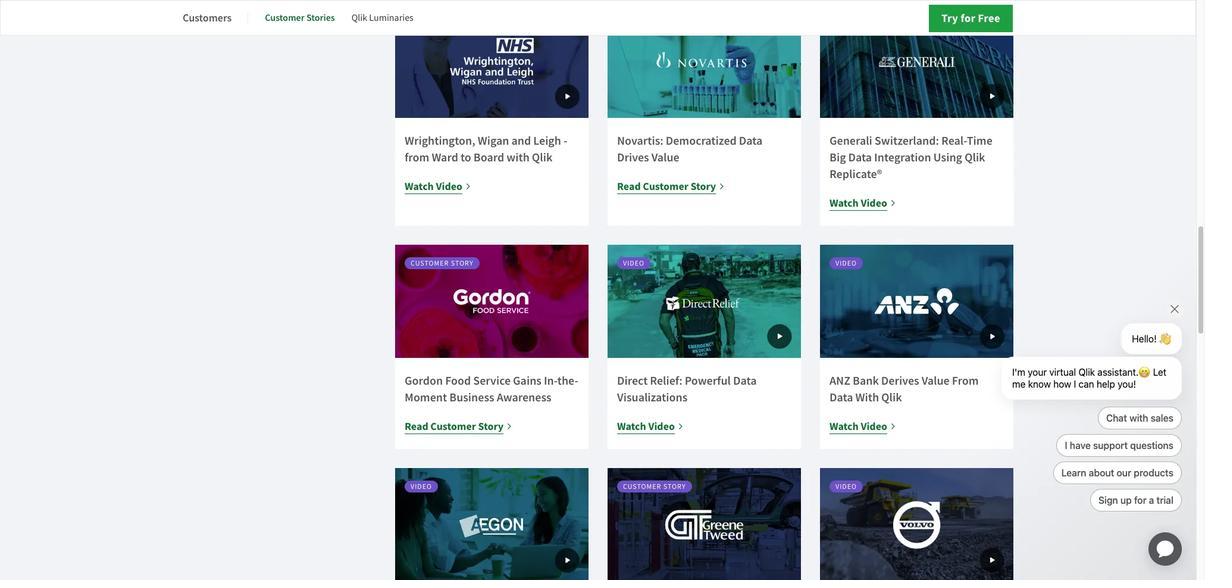 Task type: vqa. For each thing, say whether or not it's contained in the screenshot.
Secure
no



Task type: describe. For each thing, give the bounding box(es) containing it.
replicate®
[[830, 166, 883, 182]]

-
[[564, 133, 568, 148]]

video directrelief image
[[608, 245, 802, 358]]

gordon food service gains in-the- moment business awareness link
[[405, 373, 579, 405]]

qlik luminaries link
[[352, 4, 414, 32]]

service
[[474, 373, 511, 389]]

generali switzerland: real-time big data integration using qlik replicate® link
[[830, 133, 993, 182]]

gains
[[513, 373, 542, 389]]

with
[[856, 390, 880, 405]]

video link for and
[[395, 4, 589, 118]]

in-
[[544, 373, 558, 389]]

for
[[961, 11, 976, 26]]

real-
[[942, 133, 967, 148]]

customerstory novartis image
[[608, 4, 802, 118]]

to
[[461, 149, 472, 165]]

gordon food service gains in-the- moment business awareness
[[405, 373, 579, 405]]

try
[[942, 11, 959, 26]]

watch video link for generali switzerland: real-time big data integration using qlik replicate®
[[830, 195, 897, 211]]

0 vertical spatial customer story
[[411, 258, 474, 268]]

wrightington, wigan and leigh - from ward to board with qlik link
[[405, 133, 568, 165]]

board
[[474, 149, 505, 165]]

read customer story link for democratized
[[618, 178, 725, 195]]

qlik inside anz bank derives value from data with qlik
[[882, 390, 903, 405]]

customers
[[183, 10, 232, 25]]

integration
[[875, 149, 932, 165]]

from
[[953, 373, 979, 389]]

generali switzerland: real-time big data integration using qlik replicate®
[[830, 133, 993, 182]]

wrightington,
[[405, 133, 476, 148]]

food
[[446, 373, 471, 389]]

data inside direct relief: powerful data visualizations
[[734, 373, 757, 389]]

data inside generali switzerland: real-time big data integration using qlik replicate®
[[849, 149, 872, 165]]

novartis: democratized data drives value
[[618, 133, 763, 165]]

read for gordon food service gains in-the- moment business awareness
[[405, 420, 429, 434]]

novartis:
[[618, 133, 664, 148]]

watch video link for anz bank derives value from data with qlik
[[830, 418, 897, 435]]

generali
[[830, 133, 873, 148]]

bank
[[853, 373, 879, 389]]

customer stories link
[[265, 4, 335, 32]]

watch video for anz bank derives value from data with qlik
[[830, 420, 888, 434]]

watch for anz bank derives value from data with qlik
[[830, 420, 859, 434]]

free
[[979, 11, 1001, 26]]

time
[[967, 133, 993, 148]]

qlik inside generali switzerland: real-time big data integration using qlik replicate®
[[965, 149, 986, 165]]

wigan
[[478, 133, 509, 148]]

watch video link for wrightington, wigan and leigh - from ward to board with qlik
[[405, 178, 472, 195]]

democratized
[[666, 133, 737, 148]]

0 horizontal spatial customer story link
[[395, 245, 589, 358]]

read customer story link for food
[[405, 418, 513, 435]]

and
[[512, 133, 531, 148]]



Task type: locate. For each thing, give the bounding box(es) containing it.
1 horizontal spatial read customer story link
[[618, 178, 725, 195]]

1 vertical spatial read
[[405, 420, 429, 434]]

1 vertical spatial customer story link
[[608, 468, 802, 580]]

try for free
[[942, 11, 1001, 26]]

read customer story for democratized
[[618, 179, 717, 194]]

read
[[618, 179, 641, 194], [405, 420, 429, 434]]

customer
[[265, 11, 305, 24], [643, 179, 689, 194], [411, 258, 449, 268], [431, 420, 476, 434], [623, 482, 662, 492]]

novartis: democratized data drives value link
[[618, 133, 763, 165]]

qlik inside wrightington, wigan and leigh - from ward to board with qlik
[[532, 149, 553, 165]]

watch video link down ward
[[405, 178, 472, 195]]

direct relief: powerful data visualizations
[[618, 373, 757, 405]]

0 horizontal spatial read customer story link
[[405, 418, 513, 435]]

0 vertical spatial read
[[618, 179, 641, 194]]

watch for direct relief: powerful data visualizations
[[618, 420, 647, 434]]

watch video link down with
[[830, 418, 897, 435]]

moment
[[405, 390, 447, 405]]

1 horizontal spatial customer story link
[[608, 468, 802, 580]]

read customer story link down business
[[405, 418, 513, 435]]

1 vertical spatial customer story
[[623, 482, 686, 492]]

switzerland:
[[875, 133, 940, 148]]

value inside anz bank derives value from data with qlik
[[922, 373, 950, 389]]

0 horizontal spatial value
[[652, 149, 680, 165]]

derives
[[882, 373, 920, 389]]

video generali image
[[821, 4, 1014, 118]]

ward
[[432, 149, 458, 165]]

read customer story link down novartis: democratized data drives value link
[[618, 178, 725, 195]]

read customer story down business
[[405, 420, 504, 434]]

watch video for generali switzerland: real-time big data integration using qlik replicate®
[[830, 196, 888, 210]]

read for novartis: democratized data drives value
[[618, 179, 641, 194]]

watch video for wrightington, wigan and leigh - from ward to board with qlik
[[405, 179, 463, 194]]

watch video link for direct relief: powerful data visualizations
[[618, 418, 684, 435]]

aegon image
[[395, 468, 589, 580]]

qlik down derives
[[882, 390, 903, 405]]

awareness
[[497, 390, 552, 405]]

customer story
[[411, 258, 474, 268], [623, 482, 686, 492]]

1 vertical spatial read customer story link
[[405, 418, 513, 435]]

data right the powerful
[[734, 373, 757, 389]]

0 horizontal spatial customer story
[[411, 258, 474, 268]]

watch for wrightington, wigan and leigh - from ward to board with qlik
[[405, 179, 434, 194]]

big
[[830, 149, 846, 165]]

watch video down replicate®
[[830, 196, 888, 210]]

read customer story link
[[618, 178, 725, 195], [405, 418, 513, 435]]

anz bank derives value from data with qlik link
[[830, 373, 979, 405]]

with
[[507, 149, 530, 165]]

try for free link
[[930, 5, 1013, 32]]

qlik left luminaries
[[352, 12, 368, 24]]

read down drives
[[618, 179, 641, 194]]

read customer story for food
[[405, 420, 504, 434]]

direct
[[618, 373, 648, 389]]

data
[[739, 133, 763, 148], [849, 149, 872, 165], [734, 373, 757, 389], [830, 390, 854, 405]]

0 vertical spatial read customer story
[[618, 179, 717, 194]]

watch video link
[[405, 178, 472, 195], [830, 195, 897, 211], [618, 418, 684, 435], [830, 418, 897, 435]]

value down 'novartis:'
[[652, 149, 680, 165]]

direct relief: powerful data visualizations link
[[618, 373, 757, 405]]

stories
[[307, 11, 335, 24]]

video
[[411, 18, 432, 28], [436, 179, 463, 194], [861, 196, 888, 210], [623, 258, 645, 268], [836, 258, 857, 268], [649, 420, 675, 434], [861, 420, 888, 434], [411, 482, 432, 492], [836, 482, 857, 492]]

value
[[652, 149, 680, 165], [922, 373, 950, 389]]

qlik
[[352, 12, 368, 24], [532, 149, 553, 165], [965, 149, 986, 165], [882, 390, 903, 405]]

watch video down with
[[830, 420, 888, 434]]

0 vertical spatial read customer story link
[[618, 178, 725, 195]]

leigh
[[534, 133, 561, 148]]

1 horizontal spatial customer story
[[623, 482, 686, 492]]

drives
[[618, 149, 649, 165]]

qlik down time
[[965, 149, 986, 165]]

data inside novartis: democratized data drives value
[[739, 133, 763, 148]]

customer story link
[[395, 245, 589, 358], [608, 468, 802, 580]]

0 vertical spatial customer story link
[[395, 245, 589, 358]]

powerful
[[685, 373, 731, 389]]

luminaries
[[369, 12, 414, 24]]

data right democratized
[[739, 133, 763, 148]]

watch video link down "visualizations"
[[618, 418, 684, 435]]

relief:
[[650, 373, 683, 389]]

customer stories
[[265, 11, 335, 24]]

value left from
[[922, 373, 950, 389]]

data up replicate®
[[849, 149, 872, 165]]

1 vertical spatial read customer story
[[405, 420, 504, 434]]

watch down the from
[[405, 179, 434, 194]]

video link for powerful
[[608, 245, 802, 358]]

1 horizontal spatial read
[[618, 179, 641, 194]]

wrightington, wigan and leigh - from ward to board with qlik
[[405, 133, 568, 165]]

customers menu bar
[[183, 4, 430, 32]]

customer inside menu bar
[[265, 11, 305, 24]]

qlik inside customers menu bar
[[352, 12, 368, 24]]

anz bank derives value from data with qlik
[[830, 373, 979, 405]]

from
[[405, 149, 430, 165]]

business
[[450, 390, 495, 405]]

watch video down "visualizations"
[[618, 420, 675, 434]]

0 horizontal spatial read customer story
[[405, 420, 504, 434]]

read down moment
[[405, 420, 429, 434]]

1 horizontal spatial value
[[922, 373, 950, 389]]

using
[[934, 149, 963, 165]]

watch video
[[405, 179, 463, 194], [830, 196, 888, 210], [618, 420, 675, 434], [830, 420, 888, 434]]

watch video for direct relief: powerful data visualizations
[[618, 420, 675, 434]]

watch down "visualizations"
[[618, 420, 647, 434]]

visualizations
[[618, 390, 688, 405]]

data down anz
[[830, 390, 854, 405]]

1 horizontal spatial read customer story
[[618, 179, 717, 194]]

1 vertical spatial value
[[922, 373, 950, 389]]

0 horizontal spatial read
[[405, 420, 429, 434]]

qlik luminaries
[[352, 12, 414, 24]]

story
[[691, 179, 717, 194], [451, 258, 474, 268], [478, 420, 504, 434], [664, 482, 686, 492]]

watch down replicate®
[[830, 196, 859, 210]]

watch video down ward
[[405, 179, 463, 194]]

qlik down leigh
[[532, 149, 553, 165]]

watch
[[405, 179, 434, 194], [830, 196, 859, 210], [618, 420, 647, 434], [830, 420, 859, 434]]

watch down with
[[830, 420, 859, 434]]

the-
[[558, 373, 579, 389]]

anz
[[830, 373, 851, 389]]

value inside novartis: democratized data drives value
[[652, 149, 680, 165]]

video link for derives
[[821, 245, 1014, 358]]

read customer story
[[618, 179, 717, 194], [405, 420, 504, 434]]

watch for generali switzerland: real-time big data integration using qlik replicate®
[[830, 196, 859, 210]]

read customer story down novartis: democratized data drives value link
[[618, 179, 717, 194]]

video link
[[395, 4, 589, 118], [608, 245, 802, 358], [821, 245, 1014, 358], [395, 468, 589, 580], [821, 468, 1014, 580]]

data inside anz bank derives value from data with qlik
[[830, 390, 854, 405]]

0 vertical spatial value
[[652, 149, 680, 165]]

gordon
[[405, 373, 443, 389]]

application
[[1135, 518, 1197, 580]]

watch video link down replicate®
[[830, 195, 897, 211]]



